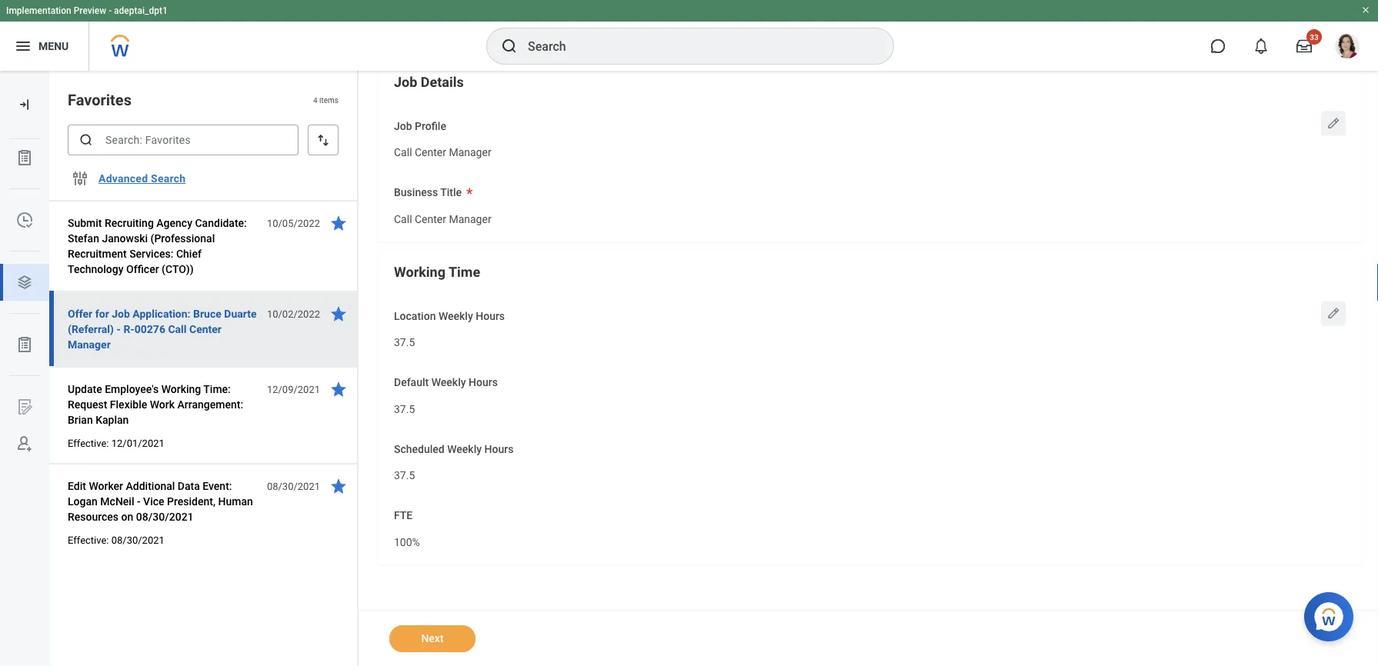 Task type: vqa. For each thing, say whether or not it's contained in the screenshot.


Task type: locate. For each thing, give the bounding box(es) containing it.
business
[[394, 186, 438, 199]]

default
[[394, 376, 429, 389]]

manager down the title
[[449, 213, 492, 226]]

star image right the 12/09/2021
[[329, 380, 348, 399]]

1 vertical spatial 37.5
[[394, 403, 415, 416]]

center inside call center manager text box
[[415, 213, 446, 226]]

37.5 down location
[[394, 336, 415, 349]]

center down the bruce
[[189, 323, 222, 336]]

candidate:
[[195, 217, 247, 229]]

job up ‎-
[[112, 308, 130, 320]]

0 vertical spatial 37.5 text field
[[394, 327, 415, 354]]

1 vertical spatial 37.5 text field
[[394, 394, 415, 421]]

weekly right 'default'
[[432, 376, 466, 389]]

2 vertical spatial 08/30/2021
[[111, 535, 165, 546]]

manager inside text box
[[449, 213, 492, 226]]

call center manager for title
[[394, 213, 492, 226]]

default weekly hours
[[394, 376, 498, 389]]

agency
[[157, 217, 192, 229]]

manager down (referral)
[[68, 338, 111, 351]]

0 horizontal spatial working
[[161, 383, 201, 396]]

08/30/2021 down vice
[[136, 511, 194, 523]]

call for job
[[394, 146, 412, 159]]

resources
[[68, 511, 119, 523]]

1 vertical spatial -
[[137, 495, 141, 508]]

1 vertical spatial weekly
[[432, 376, 466, 389]]

08/30/2021 left star image
[[267, 481, 320, 492]]

- inside edit worker additional data event: logan mcneil - vice president, human resources on 08/30/2021
[[137, 495, 141, 508]]

2 star image from the top
[[329, 305, 348, 323]]

0 vertical spatial effective:
[[68, 438, 109, 449]]

3 37.5 text field from the top
[[394, 460, 415, 487]]

37.5 text field for default weekly hours
[[394, 394, 415, 421]]

1 horizontal spatial working
[[394, 264, 446, 280]]

3 37.5 from the top
[[394, 470, 415, 482]]

0 vertical spatial weekly
[[439, 310, 473, 322]]

0 vertical spatial 37.5
[[394, 336, 415, 349]]

1 horizontal spatial search image
[[500, 37, 519, 55]]

location weekly hours
[[394, 310, 505, 322]]

menu banner
[[0, 0, 1379, 71]]

star image right 10/02/2022
[[329, 305, 348, 323]]

call center manager down the title
[[394, 213, 492, 226]]

submit recruiting agency candidate: stefan janowski (professional recruitment services: chief technology officer (cto))
[[68, 217, 247, 276]]

hours
[[476, 310, 505, 322], [469, 376, 498, 389], [485, 443, 514, 456]]

edit image
[[1326, 306, 1342, 321]]

0 vertical spatial call
[[394, 146, 412, 159]]

08/30/2021 down 'on'
[[111, 535, 165, 546]]

Search Workday  search field
[[528, 29, 862, 63]]

37.5 text field down location
[[394, 327, 415, 354]]

r-
[[123, 323, 135, 336]]

star image
[[329, 214, 348, 232], [329, 305, 348, 323], [329, 380, 348, 399]]

profile
[[415, 120, 446, 132]]

weekly right scheduled
[[447, 443, 482, 456]]

1 star image from the top
[[329, 214, 348, 232]]

call down application:
[[168, 323, 187, 336]]

item list element
[[49, 71, 359, 667]]

job
[[394, 74, 418, 90], [394, 120, 412, 132], [112, 308, 130, 320]]

star image for submit recruiting agency candidate: stefan janowski (professional recruitment services: chief technology officer (cto))
[[329, 214, 348, 232]]

10/02/2022
[[267, 308, 320, 320]]

implementation preview -   adeptai_dpt1
[[6, 5, 168, 16]]

offer for job application: bruce duarte (referral) ‎- r-00276 call center manager
[[68, 308, 257, 351]]

1 vertical spatial job
[[394, 120, 412, 132]]

location weekly hours element
[[394, 326, 415, 355]]

37.5 down 'default'
[[394, 403, 415, 416]]

notifications large image
[[1254, 38, 1269, 54]]

1 37.5 text field from the top
[[394, 327, 415, 354]]

brian
[[68, 414, 93, 426]]

- left vice
[[137, 495, 141, 508]]

clipboard image
[[15, 149, 34, 167]]

scheduled weekly hours element
[[394, 460, 415, 488]]

job details element
[[377, 60, 1363, 242]]

center down business title
[[415, 213, 446, 226]]

center inside call center manager text field
[[415, 146, 446, 159]]

2 37.5 from the top
[[394, 403, 415, 416]]

call inside text box
[[394, 213, 412, 226]]

effective: down the "resources"
[[68, 535, 109, 546]]

2 vertical spatial 37.5 text field
[[394, 460, 415, 487]]

0 vertical spatial working
[[394, 264, 446, 280]]

call down business
[[394, 213, 412, 226]]

event:
[[203, 480, 232, 493]]

weekly for default
[[432, 376, 466, 389]]

technology
[[68, 263, 124, 276]]

effective:
[[68, 438, 109, 449], [68, 535, 109, 546]]

1 vertical spatial center
[[415, 213, 446, 226]]

center for profile
[[415, 146, 446, 159]]

star image for offer for job application: bruce duarte (referral) ‎- r-00276 call center manager
[[329, 305, 348, 323]]

37.5
[[394, 336, 415, 349], [394, 403, 415, 416], [394, 470, 415, 482]]

call center manager
[[394, 146, 492, 159], [394, 213, 492, 226]]

flexible
[[110, 398, 147, 411]]

job for job details
[[394, 74, 418, 90]]

manager
[[449, 146, 492, 159], [449, 213, 492, 226], [68, 338, 111, 351]]

1 vertical spatial call
[[394, 213, 412, 226]]

job details
[[394, 74, 464, 90]]

star image right 10/05/2022
[[329, 214, 348, 232]]

2 vertical spatial weekly
[[447, 443, 482, 456]]

37.5 text field
[[394, 327, 415, 354], [394, 394, 415, 421], [394, 460, 415, 487]]

weekly
[[439, 310, 473, 322], [432, 376, 466, 389], [447, 443, 482, 456]]

working
[[394, 264, 446, 280], [161, 383, 201, 396]]

0 vertical spatial -
[[109, 5, 112, 16]]

call inside text field
[[394, 146, 412, 159]]

logan
[[68, 495, 98, 508]]

manager inside offer for job application: bruce duarte (referral) ‎- r-00276 call center manager
[[68, 338, 111, 351]]

weekly right location
[[439, 310, 473, 322]]

effective: down brian
[[68, 438, 109, 449]]

advanced
[[99, 172, 148, 185]]

2 vertical spatial manager
[[68, 338, 111, 351]]

- inside menu "banner"
[[109, 5, 112, 16]]

items
[[320, 95, 339, 105]]

1 vertical spatial star image
[[329, 305, 348, 323]]

duarte
[[224, 308, 257, 320]]

job left details
[[394, 74, 418, 90]]

2 call center manager from the top
[[394, 213, 492, 226]]

1 vertical spatial manager
[[449, 213, 492, 226]]

0 vertical spatial center
[[415, 146, 446, 159]]

implementation
[[6, 5, 71, 16]]

2 effective: from the top
[[68, 535, 109, 546]]

profile logan mcneil image
[[1336, 34, 1360, 62]]

job left profile
[[394, 120, 412, 132]]

1 vertical spatial hours
[[469, 376, 498, 389]]

kaplan
[[96, 414, 129, 426]]

08/30/2021
[[267, 481, 320, 492], [136, 511, 194, 523], [111, 535, 165, 546]]

scheduled
[[394, 443, 445, 456]]

1 37.5 from the top
[[394, 336, 415, 349]]

0 horizontal spatial -
[[109, 5, 112, 16]]

2 vertical spatial center
[[189, 323, 222, 336]]

search image
[[500, 37, 519, 55], [79, 132, 94, 148]]

1 horizontal spatial -
[[137, 495, 141, 508]]

37.5 down scheduled
[[394, 470, 415, 482]]

0 vertical spatial star image
[[329, 214, 348, 232]]

2 37.5 text field from the top
[[394, 394, 415, 421]]

working up location
[[394, 264, 446, 280]]

-
[[109, 5, 112, 16], [137, 495, 141, 508]]

0 vertical spatial 08/30/2021
[[267, 481, 320, 492]]

37.5 text field down scheduled
[[394, 460, 415, 487]]

working up the work
[[161, 383, 201, 396]]

manager inside text field
[[449, 146, 492, 159]]

application:
[[133, 308, 191, 320]]

call for business
[[394, 213, 412, 226]]

human
[[218, 495, 253, 508]]

call center manager for profile
[[394, 146, 492, 159]]

0 horizontal spatial search image
[[79, 132, 94, 148]]

call down job profile
[[394, 146, 412, 159]]

0 vertical spatial manager
[[449, 146, 492, 159]]

manager up the title
[[449, 146, 492, 159]]

2 vertical spatial call
[[168, 323, 187, 336]]

call center manager down profile
[[394, 146, 492, 159]]

1 call center manager from the top
[[394, 146, 492, 159]]

center
[[415, 146, 446, 159], [415, 213, 446, 226], [189, 323, 222, 336]]

0 vertical spatial call center manager
[[394, 146, 492, 159]]

1 vertical spatial 08/30/2021
[[136, 511, 194, 523]]

bruce
[[193, 308, 222, 320]]

3 star image from the top
[[329, 380, 348, 399]]

details
[[421, 74, 464, 90]]

time:
[[203, 383, 231, 396]]

sort image
[[316, 132, 331, 148]]

0 vertical spatial search image
[[500, 37, 519, 55]]

manager for business title
[[449, 213, 492, 226]]

center down profile
[[415, 146, 446, 159]]

0 vertical spatial hours
[[476, 310, 505, 322]]

- right preview at the left top of the page
[[109, 5, 112, 16]]

2 vertical spatial job
[[112, 308, 130, 320]]

2 vertical spatial hours
[[485, 443, 514, 456]]

offer for job application: bruce duarte (referral) ‎- r-00276 call center manager button
[[68, 305, 259, 354]]

1 vertical spatial call center manager
[[394, 213, 492, 226]]

2 vertical spatial 37.5
[[394, 470, 415, 482]]

president,
[[167, 495, 216, 508]]

menu
[[38, 40, 69, 52]]

time
[[449, 264, 480, 280]]

request
[[68, 398, 107, 411]]

weekly for scheduled
[[447, 443, 482, 456]]

effective: for update employee's working time: request flexible work arrangement: brian kaplan
[[68, 438, 109, 449]]

1 vertical spatial working
[[161, 383, 201, 396]]

37.5 for default weekly hours
[[394, 403, 415, 416]]

manager for job profile
[[449, 146, 492, 159]]

edit worker additional data event: logan mcneil - vice president, human resources on 08/30/2021 button
[[68, 477, 259, 527]]

submit recruiting agency candidate: stefan janowski (professional recruitment services: chief technology officer (cto)) button
[[68, 214, 259, 279]]

1 effective: from the top
[[68, 438, 109, 449]]

location
[[394, 310, 436, 322]]

1 vertical spatial effective:
[[68, 535, 109, 546]]

2 vertical spatial star image
[[329, 380, 348, 399]]

37.5 text field down 'default'
[[394, 394, 415, 421]]

list
[[0, 139, 49, 463]]

100%
[[394, 536, 420, 549]]

mcneil
[[100, 495, 134, 508]]

0 vertical spatial job
[[394, 74, 418, 90]]

1 vertical spatial search image
[[79, 132, 94, 148]]



Task type: describe. For each thing, give the bounding box(es) containing it.
recruiting
[[105, 217, 154, 229]]

rename image
[[15, 398, 34, 416]]

fte
[[394, 509, 413, 522]]

working time element
[[377, 250, 1363, 565]]

justify image
[[14, 37, 32, 55]]

recruitment
[[68, 247, 127, 260]]

stefan
[[68, 232, 99, 245]]

Call Center Manager text field
[[394, 137, 492, 164]]

effective: 12/01/2021
[[68, 438, 165, 449]]

scheduled weekly hours
[[394, 443, 514, 456]]

37.5 for location weekly hours
[[394, 336, 415, 349]]

update
[[68, 383, 102, 396]]

working inside update employee's working time: request flexible work arrangement: brian kaplan
[[161, 383, 201, 396]]

12/01/2021
[[111, 438, 165, 449]]

business title
[[394, 186, 462, 199]]

100% text field
[[394, 527, 420, 554]]

4 items
[[313, 95, 339, 105]]

perspective image
[[15, 273, 34, 292]]

37.5 for scheduled weekly hours
[[394, 470, 415, 482]]

hours for default weekly hours
[[469, 376, 498, 389]]

work
[[150, 398, 175, 411]]

‎-
[[117, 323, 121, 336]]

for
[[95, 308, 109, 320]]

next button
[[390, 626, 476, 653]]

(referral)
[[68, 323, 114, 336]]

janowski
[[102, 232, 148, 245]]

(cto))
[[162, 263, 194, 276]]

Call Center Manager text field
[[394, 204, 492, 230]]

on
[[121, 511, 133, 523]]

clock check image
[[15, 211, 34, 229]]

center for title
[[415, 213, 446, 226]]

advanced search
[[99, 172, 186, 185]]

weekly for location
[[439, 310, 473, 322]]

star image
[[329, 477, 348, 496]]

Search: Favorites text field
[[68, 125, 299, 156]]

submit
[[68, 217, 102, 229]]

job profile element
[[394, 136, 492, 165]]

search
[[151, 172, 186, 185]]

data
[[178, 480, 200, 493]]

(professional
[[151, 232, 215, 245]]

offer
[[68, 308, 93, 320]]

center inside offer for job application: bruce duarte (referral) ‎- r-00276 call center manager
[[189, 323, 222, 336]]

favorites
[[68, 91, 132, 109]]

user plus image
[[15, 435, 34, 453]]

arrangement:
[[177, 398, 243, 411]]

effective: 08/30/2021
[[68, 535, 165, 546]]

configure image
[[71, 169, 89, 188]]

hours for scheduled weekly hours
[[485, 443, 514, 456]]

preview
[[74, 5, 106, 16]]

next
[[421, 633, 444, 645]]

job inside offer for job application: bruce duarte (referral) ‎- r-00276 call center manager
[[112, 308, 130, 320]]

default weekly hours element
[[394, 393, 415, 421]]

update employee's working time: request flexible work arrangement: brian kaplan button
[[68, 380, 259, 430]]

33 button
[[1288, 29, 1323, 63]]

inbox large image
[[1297, 38, 1313, 54]]

call inside offer for job application: bruce duarte (referral) ‎- r-00276 call center manager
[[168, 323, 187, 336]]

clipboard image
[[15, 336, 34, 354]]

services:
[[129, 247, 174, 260]]

effective: for edit worker additional data event: logan mcneil - vice president, human resources on 08/30/2021
[[68, 535, 109, 546]]

worker
[[89, 480, 123, 493]]

close environment banner image
[[1362, 5, 1371, 15]]

advanced search button
[[92, 163, 192, 194]]

37.5 text field for location weekly hours
[[394, 327, 415, 354]]

search image inside menu "banner"
[[500, 37, 519, 55]]

working time
[[394, 264, 480, 280]]

hours for location weekly hours
[[476, 310, 505, 322]]

edit worker additional data event: logan mcneil - vice president, human resources on 08/30/2021
[[68, 480, 253, 523]]

chief
[[176, 247, 202, 260]]

edit image
[[1326, 116, 1342, 131]]

08/30/2021 inside edit worker additional data event: logan mcneil - vice president, human resources on 08/30/2021
[[136, 511, 194, 523]]

employee's
[[105, 383, 159, 396]]

33
[[1310, 32, 1319, 42]]

00276
[[135, 323, 165, 336]]

business title element
[[394, 203, 492, 231]]

4
[[313, 95, 318, 105]]

update employee's working time: request flexible work arrangement: brian kaplan
[[68, 383, 243, 426]]

12/09/2021
[[267, 384, 320, 395]]

vice
[[143, 495, 164, 508]]

10/05/2022
[[267, 217, 320, 229]]

officer
[[126, 263, 159, 276]]

job for job profile
[[394, 120, 412, 132]]

job profile
[[394, 120, 446, 132]]

transformation import image
[[17, 97, 32, 112]]

adeptai_dpt1
[[114, 5, 168, 16]]

fte element
[[394, 526, 420, 554]]

title
[[441, 186, 462, 199]]

menu button
[[0, 22, 89, 71]]

additional
[[126, 480, 175, 493]]

edit
[[68, 480, 86, 493]]

37.5 text field for scheduled weekly hours
[[394, 460, 415, 487]]



